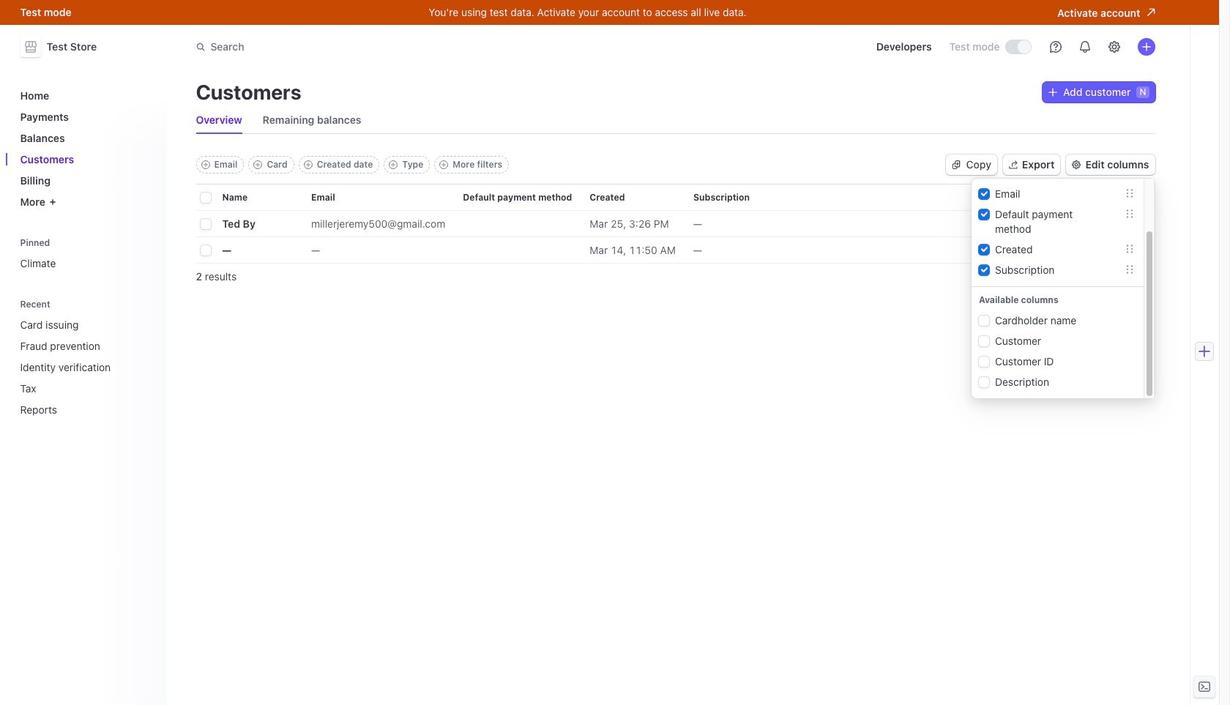 Task type: locate. For each thing, give the bounding box(es) containing it.
notifications image
[[1080, 41, 1091, 53]]

1 recent element from the top
[[14, 294, 158, 422]]

toolbar
[[196, 156, 509, 174]]

2 recent element from the top
[[14, 313, 158, 422]]

core navigation links element
[[14, 84, 158, 214]]

Select All checkbox
[[200, 193, 211, 203]]

1 vertical spatial select item checkbox
[[200, 245, 211, 256]]

add created date image
[[304, 160, 313, 169]]

recent element
[[14, 294, 158, 422], [14, 313, 158, 422]]

0 vertical spatial select item checkbox
[[200, 219, 211, 229]]

2 select item checkbox from the top
[[200, 245, 211, 256]]

tab list
[[196, 107, 1156, 134]]

None search field
[[187, 33, 600, 60]]

Select item checkbox
[[200, 219, 211, 229], [200, 245, 211, 256]]

None checkbox
[[980, 189, 990, 199], [980, 265, 990, 276], [980, 316, 990, 326], [980, 377, 990, 388], [980, 189, 990, 199], [980, 265, 990, 276], [980, 316, 990, 326], [980, 377, 990, 388]]

settings image
[[1109, 41, 1121, 53]]

add type image
[[389, 160, 398, 169]]

None checkbox
[[980, 210, 990, 220], [980, 245, 990, 255], [980, 336, 990, 347], [980, 357, 990, 367], [980, 210, 990, 220], [980, 245, 990, 255], [980, 336, 990, 347], [980, 357, 990, 367]]



Task type: describe. For each thing, give the bounding box(es) containing it.
add email image
[[201, 160, 210, 169]]

svg image
[[1049, 88, 1058, 97]]

svg image
[[952, 160, 961, 169]]

pinned element
[[14, 233, 158, 275]]

add card image
[[254, 160, 263, 169]]

1 select item checkbox from the top
[[200, 219, 211, 229]]

clear history image
[[143, 300, 152, 309]]

edit pins image
[[143, 238, 152, 247]]

Test mode checkbox
[[1006, 40, 1031, 54]]

help image
[[1050, 41, 1062, 53]]

Search text field
[[187, 33, 600, 60]]

add more filters image
[[440, 160, 449, 169]]



Task type: vqa. For each thing, say whether or not it's contained in the screenshot.
Charge on the right bottom of the page
no



